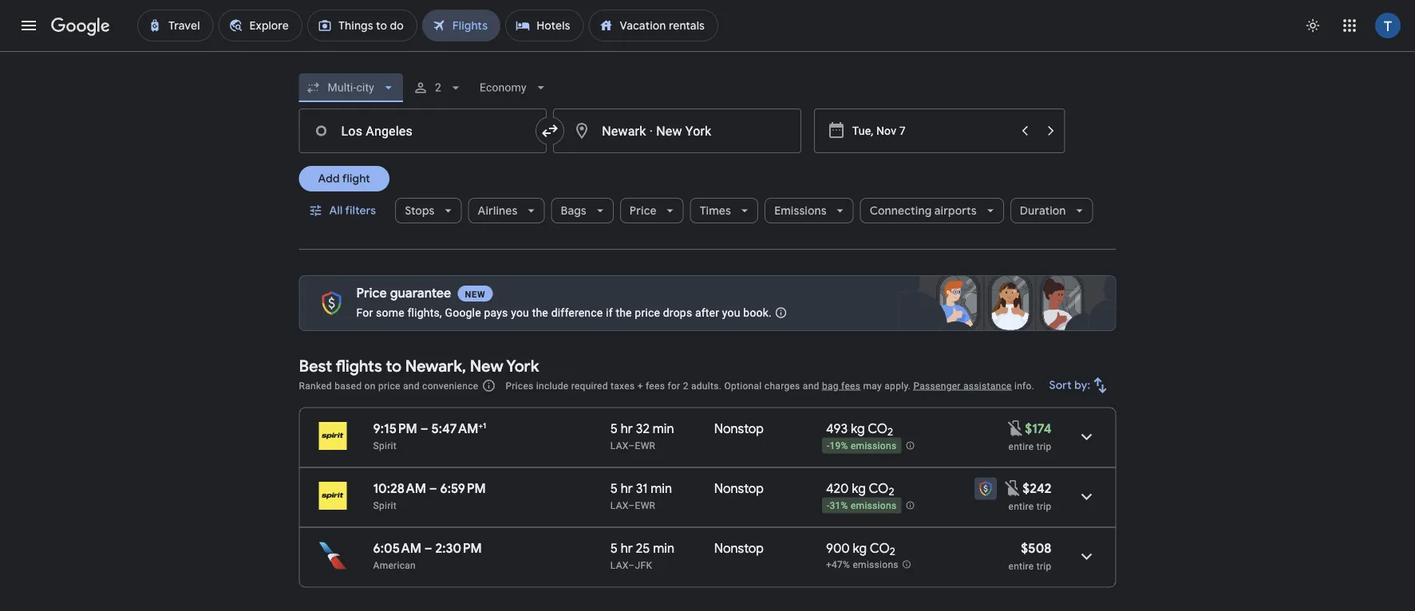 Task type: locate. For each thing, give the bounding box(es) containing it.
– left the 6:59 pm
[[429, 481, 437, 497]]

hr for 25
[[621, 541, 633, 557]]

0 horizontal spatial the
[[532, 306, 549, 319]]

pays
[[484, 306, 508, 319]]

lax inside 5 hr 25 min lax – jfk
[[611, 560, 629, 571]]

1 vertical spatial entire trip
[[1009, 501, 1052, 512]]

0 horizontal spatial york
[[507, 356, 539, 377]]

add flight button
[[299, 166, 390, 192]]

you
[[511, 306, 529, 319], [723, 306, 741, 319]]

none search field containing newark
[[299, 69, 1117, 250]]

filters
[[345, 204, 376, 218]]

5 inside 5 hr 31 min lax – ewr
[[611, 481, 618, 497]]

trip
[[1037, 441, 1052, 452], [1037, 501, 1052, 512], [1037, 561, 1052, 572]]

0 vertical spatial york
[[686, 123, 712, 139]]

optional
[[725, 381, 762, 392]]

1 horizontal spatial +
[[638, 381, 643, 392]]

0 vertical spatial entire
[[1009, 441, 1034, 452]]

nonstop
[[715, 421, 764, 437], [715, 481, 764, 497], [715, 541, 764, 557]]

entire down $174
[[1009, 441, 1034, 452]]

5 left 32
[[611, 421, 618, 437]]

0 vertical spatial co
[[868, 421, 888, 437]]

31%
[[830, 501, 849, 512]]

0 horizontal spatial +
[[479, 421, 483, 431]]

emissions down 420 kg co 2
[[851, 501, 897, 512]]

1 vertical spatial hr
[[621, 481, 633, 497]]

2 lax from the top
[[611, 500, 629, 511]]

1 horizontal spatial price
[[630, 204, 657, 218]]

5 for 5 hr 25 min
[[611, 541, 618, 557]]

0 horizontal spatial price
[[357, 285, 387, 302]]

2 nonstop from the top
[[715, 481, 764, 497]]

1 vertical spatial lax
[[611, 500, 629, 511]]

hr inside 5 hr 31 min lax – ewr
[[621, 481, 633, 497]]

kg inside 493 kg co 2
[[851, 421, 865, 437]]

min right 25
[[653, 541, 675, 557]]

$242
[[1023, 481, 1052, 497]]

0 vertical spatial new
[[657, 123, 683, 139]]

None field
[[299, 73, 403, 102], [474, 73, 555, 102], [299, 73, 403, 102], [474, 73, 555, 102]]

2 vertical spatial emissions
[[853, 560, 899, 571]]

hr left 32
[[621, 421, 633, 437]]

min right the 31
[[651, 481, 672, 497]]

5 left the 31
[[611, 481, 618, 497]]

3 5 from the top
[[611, 541, 618, 557]]

new inside text box
[[465, 289, 486, 299]]

this price for this flight doesn't include overhead bin access. if you need a carry-on bag, use the bags filter to update prices. image
[[1006, 419, 1026, 438], [1004, 479, 1023, 498]]

Departure time: 9:15 PM. text field
[[373, 421, 417, 437]]

2 inside 900 kg co 2
[[890, 546, 896, 559]]

1 vertical spatial min
[[651, 481, 672, 497]]

1 5 from the top
[[611, 421, 618, 437]]

2 vertical spatial entire
[[1009, 561, 1034, 572]]

0 vertical spatial kg
[[851, 421, 865, 437]]

fees right the bag
[[842, 381, 861, 392]]

Arrival time: 6:59 PM. text field
[[440, 481, 486, 497]]

emissions for 493
[[851, 441, 897, 452]]

bag
[[822, 381, 839, 392]]

– inside 5 hr 25 min lax – jfk
[[629, 560, 635, 571]]

2 trip from the top
[[1037, 501, 1052, 512]]

duration
[[1020, 204, 1067, 218]]

1 ewr from the top
[[635, 440, 656, 452]]

0 horizontal spatial and
[[403, 381, 420, 392]]

lax inside 5 hr 31 min lax – ewr
[[611, 500, 629, 511]]

new up google
[[465, 289, 486, 299]]

2 vertical spatial 5
[[611, 541, 618, 557]]

1 vertical spatial nonstop flight. element
[[715, 481, 764, 499]]

2 vertical spatial trip
[[1037, 561, 1052, 572]]

entire for 493
[[1009, 441, 1034, 452]]

guarantee
[[390, 285, 452, 302]]

1 horizontal spatial york
[[686, 123, 712, 139]]

2 vertical spatial kg
[[853, 541, 867, 557]]

2 - from the top
[[827, 501, 830, 512]]

9:15 pm
[[373, 421, 417, 437]]

trip down $174
[[1037, 441, 1052, 452]]

co for 900
[[870, 541, 890, 557]]

1 vertical spatial emissions
[[851, 501, 897, 512]]

spirit down departure time: 10:28 am. text field
[[373, 500, 397, 511]]

2 inside 493 kg co 2
[[888, 426, 894, 439]]

and left the bag
[[803, 381, 820, 392]]

2 inside 420 kg co 2
[[889, 486, 895, 499]]

–
[[421, 421, 428, 437], [629, 440, 635, 452], [429, 481, 437, 497], [629, 500, 635, 511], [425, 541, 432, 557], [629, 560, 635, 571]]

ewr inside '5 hr 32 min lax – ewr'
[[635, 440, 656, 452]]

lax for 5 hr 32 min
[[611, 440, 629, 452]]

york right "·"
[[686, 123, 712, 139]]

emissions down 900 kg co 2
[[853, 560, 899, 571]]

2
[[435, 81, 442, 94], [683, 381, 689, 392], [888, 426, 894, 439], [889, 486, 895, 499], [890, 546, 896, 559]]

2 vertical spatial nonstop
[[715, 541, 764, 557]]

1 trip from the top
[[1037, 441, 1052, 452]]

price right bags popup button
[[630, 204, 657, 218]]

0 vertical spatial spirit
[[373, 440, 397, 452]]

1 vertical spatial york
[[507, 356, 539, 377]]

best
[[299, 356, 332, 377]]

ewr
[[635, 440, 656, 452], [635, 500, 656, 511]]

– down total duration 5 hr 31 min. element
[[629, 500, 635, 511]]

2 nonstop flight. element from the top
[[715, 481, 764, 499]]

min inside 5 hr 25 min lax – jfk
[[653, 541, 675, 557]]

learn more about price guarantee image
[[762, 294, 801, 332]]

3 nonstop flight. element from the top
[[715, 541, 764, 559]]

None search field
[[299, 69, 1117, 250]]

5 inside '5 hr 32 min lax – ewr'
[[611, 421, 618, 437]]

sort by:
[[1050, 379, 1091, 393]]

1 vertical spatial trip
[[1037, 501, 1052, 512]]

entire trip
[[1009, 441, 1052, 452], [1009, 501, 1052, 512]]

lax for 5 hr 31 min
[[611, 500, 629, 511]]

0 vertical spatial -
[[827, 441, 830, 452]]

to
[[386, 356, 402, 377]]

2 ewr from the top
[[635, 500, 656, 511]]

2 spirit from the top
[[373, 500, 397, 511]]

trip down $242
[[1037, 501, 1052, 512]]

kg inside 420 kg co 2
[[852, 481, 866, 497]]

times
[[700, 204, 732, 218]]

0 horizontal spatial fees
[[646, 381, 665, 392]]

0 vertical spatial min
[[653, 421, 674, 437]]

nonstop for 5 hr 25 min
[[715, 541, 764, 557]]

trip for 493
[[1037, 441, 1052, 452]]

1 vertical spatial entire
[[1009, 501, 1034, 512]]

0 vertical spatial nonstop flight. element
[[715, 421, 764, 440]]

2 vertical spatial hr
[[621, 541, 633, 557]]

min inside 5 hr 31 min lax – ewr
[[651, 481, 672, 497]]

+ right taxes
[[638, 381, 643, 392]]

min inside '5 hr 32 min lax – ewr'
[[653, 421, 674, 437]]

entire
[[1009, 441, 1034, 452], [1009, 501, 1034, 512], [1009, 561, 1034, 572]]

lax left jfk
[[611, 560, 629, 571]]

and down best flights to newark, new york
[[403, 381, 420, 392]]

new up learn more about ranking image
[[470, 356, 503, 377]]

1 vertical spatial nonstop
[[715, 481, 764, 497]]

hr
[[621, 421, 633, 437], [621, 481, 633, 497], [621, 541, 633, 557]]

leaves los angeles international airport at 6:05 am on tuesday, november 7 and arrives at john f. kennedy international airport at 2:30 pm on tuesday, november 7. element
[[373, 541, 482, 557]]

nonstop for 5 hr 31 min
[[715, 481, 764, 497]]

total duration 5 hr 31 min. element
[[611, 481, 715, 499]]

+ inside 9:15 pm – 5:47 am + 1
[[479, 421, 483, 431]]

nonstop flight. element
[[715, 421, 764, 440], [715, 481, 764, 499], [715, 541, 764, 559]]

loading results progress bar
[[0, 51, 1416, 54]]

emissions
[[775, 204, 827, 218]]

min for 5 hr 32 min
[[653, 421, 674, 437]]

ewr down 32
[[635, 440, 656, 452]]

2 hr from the top
[[621, 481, 633, 497]]

$508 entire trip
[[1009, 541, 1052, 572]]

you right pays
[[511, 306, 529, 319]]

the
[[532, 306, 549, 319], [616, 306, 632, 319]]

passenger
[[914, 381, 961, 392]]

0 vertical spatial emissions
[[851, 441, 897, 452]]

0 vertical spatial price
[[630, 204, 657, 218]]

fees left for
[[646, 381, 665, 392]]

price left drops
[[635, 306, 660, 319]]

2 the from the left
[[616, 306, 632, 319]]

1 hr from the top
[[621, 421, 633, 437]]

2 vertical spatial nonstop flight. element
[[715, 541, 764, 559]]

5 for 5 hr 31 min
[[611, 481, 618, 497]]

1 vertical spatial this price for this flight doesn't include overhead bin access. if you need a carry-on bag, use the bags filter to update prices. image
[[1004, 479, 1023, 498]]

2 entire trip from the top
[[1009, 501, 1052, 512]]

flights,
[[408, 306, 442, 319]]

-31% emissions
[[827, 501, 897, 512]]

1
[[483, 421, 486, 431]]

entire trip down $174
[[1009, 441, 1052, 452]]

lax
[[611, 440, 629, 452], [611, 500, 629, 511], [611, 560, 629, 571]]

1 and from the left
[[403, 381, 420, 392]]

the right if
[[616, 306, 632, 319]]

Departure time: 6:05 AM. text field
[[373, 541, 422, 557]]

the left difference
[[532, 306, 549, 319]]

this price for this flight doesn't include overhead bin access. if you need a carry-on bag, use the bags filter to update prices. image down assistance
[[1006, 419, 1026, 438]]

– down total duration 5 hr 32 min. element
[[629, 440, 635, 452]]

- for 493
[[827, 441, 830, 452]]

10:28 am
[[373, 481, 426, 497]]

0 horizontal spatial you
[[511, 306, 529, 319]]

emissions down 493 kg co 2
[[851, 441, 897, 452]]

kg up the +47% emissions
[[853, 541, 867, 557]]

1 nonstop flight. element from the top
[[715, 421, 764, 440]]

price
[[635, 306, 660, 319], [378, 381, 401, 392]]

508 US dollars text field
[[1022, 541, 1052, 557]]

- down 420
[[827, 501, 830, 512]]

1 vertical spatial co
[[869, 481, 889, 497]]

price up for
[[357, 285, 387, 302]]

and
[[403, 381, 420, 392], [803, 381, 820, 392]]

new
[[657, 123, 683, 139], [465, 289, 486, 299], [470, 356, 503, 377]]

airlines button
[[468, 192, 545, 230]]

3 nonstop from the top
[[715, 541, 764, 557]]

-
[[827, 441, 830, 452], [827, 501, 830, 512]]

1 entire from the top
[[1009, 441, 1034, 452]]

1 horizontal spatial you
[[723, 306, 741, 319]]

kg up -31% emissions
[[852, 481, 866, 497]]

hr left the 31
[[621, 481, 633, 497]]

+
[[638, 381, 643, 392], [479, 421, 483, 431]]

1 vertical spatial new
[[465, 289, 486, 299]]

1 vertical spatial 5
[[611, 481, 618, 497]]

co up -19% emissions
[[868, 421, 888, 437]]

2 entire from the top
[[1009, 501, 1034, 512]]

3 hr from the top
[[621, 541, 633, 557]]

york up prices on the left bottom of the page
[[507, 356, 539, 377]]

1 lax from the top
[[611, 440, 629, 452]]

price right the on
[[378, 381, 401, 392]]

5 inside 5 hr 25 min lax – jfk
[[611, 541, 618, 557]]

1 horizontal spatial the
[[616, 306, 632, 319]]

entire trip for 493
[[1009, 441, 1052, 452]]

2 vertical spatial min
[[653, 541, 675, 557]]

entire down $242
[[1009, 501, 1034, 512]]

new right "·"
[[657, 123, 683, 139]]

5 left 25
[[611, 541, 618, 557]]

493
[[826, 421, 848, 437]]

you right after
[[723, 306, 741, 319]]

900 kg co 2
[[826, 541, 896, 559]]

2:30 pm
[[436, 541, 482, 557]]

trip down the 508 us dollars text box on the bottom of page
[[1037, 561, 1052, 572]]

2 5 from the top
[[611, 481, 618, 497]]

leaves los angeles international airport at 9:15 pm on tuesday, november 7 and arrives at newark liberty international airport at 5:47 am on wednesday, november 8. element
[[373, 421, 486, 437]]

co for 493
[[868, 421, 888, 437]]

ewr inside 5 hr 31 min lax – ewr
[[635, 500, 656, 511]]

total duration 5 hr 32 min. element
[[611, 421, 715, 440]]

1 horizontal spatial price
[[635, 306, 660, 319]]

fees
[[646, 381, 665, 392], [842, 381, 861, 392]]

price for price
[[630, 204, 657, 218]]

drops
[[663, 306, 693, 319]]

1 vertical spatial kg
[[852, 481, 866, 497]]

242 US dollars text field
[[1023, 481, 1052, 497]]

swap origin and destination. image
[[541, 121, 560, 141]]

min for 5 hr 31 min
[[651, 481, 672, 497]]

None text field
[[554, 109, 802, 153]]

493 kg co 2
[[826, 421, 894, 439]]

price inside 'best flights to newark, new york' main content
[[357, 285, 387, 302]]

1 nonstop from the top
[[715, 421, 764, 437]]

3 entire from the top
[[1009, 561, 1034, 572]]

- down 493
[[827, 441, 830, 452]]

0 horizontal spatial price
[[378, 381, 401, 392]]

prices
[[506, 381, 534, 392]]

newark
[[602, 123, 646, 139]]

– inside '5 hr 32 min lax – ewr'
[[629, 440, 635, 452]]

2 for 5 hr 25 min
[[890, 546, 896, 559]]

0 vertical spatial ewr
[[635, 440, 656, 452]]

total duration 5 hr 25 min. element
[[611, 541, 715, 559]]

all
[[329, 204, 343, 218]]

0 vertical spatial price
[[635, 306, 660, 319]]

1 vertical spatial +
[[479, 421, 483, 431]]

0 vertical spatial trip
[[1037, 441, 1052, 452]]

– left 2:30 pm
[[425, 541, 432, 557]]

min right 32
[[653, 421, 674, 437]]

nonstop flight. element for 5 hr 25 min
[[715, 541, 764, 559]]

co inside 420 kg co 2
[[869, 481, 889, 497]]

passenger assistance button
[[914, 381, 1012, 392]]

– down total duration 5 hr 25 min. element
[[629, 560, 635, 571]]

co up the +47% emissions
[[870, 541, 890, 557]]

co
[[868, 421, 888, 437], [869, 481, 889, 497], [870, 541, 890, 557]]

Arrival time: 2:30 PM. text field
[[436, 541, 482, 557]]

this price for this flight doesn't include overhead bin access. if you need a carry-on bag, use the bags filter to update prices. image up $508
[[1004, 479, 1023, 498]]

0 vertical spatial 5
[[611, 421, 618, 437]]

price
[[630, 204, 657, 218], [357, 285, 387, 302]]

ewr down the 31
[[635, 500, 656, 511]]

None text field
[[299, 109, 547, 153]]

kg for 493
[[851, 421, 865, 437]]

kg inside 900 kg co 2
[[853, 541, 867, 557]]

hr left 25
[[621, 541, 633, 557]]

lax down total duration 5 hr 32 min. element
[[611, 440, 629, 452]]

3 trip from the top
[[1037, 561, 1052, 572]]

kg up -19% emissions
[[851, 421, 865, 437]]

american
[[373, 560, 416, 571]]

jfk
[[635, 560, 653, 571]]

0 vertical spatial entire trip
[[1009, 441, 1052, 452]]

1 vertical spatial -
[[827, 501, 830, 512]]

entire trip down $242
[[1009, 501, 1052, 512]]

airports
[[935, 204, 977, 218]]

2 vertical spatial lax
[[611, 560, 629, 571]]

assistance
[[964, 381, 1012, 392]]

3 lax from the top
[[611, 560, 629, 571]]

co inside 493 kg co 2
[[868, 421, 888, 437]]

trip inside $508 entire trip
[[1037, 561, 1052, 572]]

entire for 420
[[1009, 501, 1034, 512]]

1 horizontal spatial and
[[803, 381, 820, 392]]

price guarantee
[[357, 285, 452, 302]]

required
[[571, 381, 608, 392]]

spirit down 9:15 pm text box
[[373, 440, 397, 452]]

2 vertical spatial co
[[870, 541, 890, 557]]

420
[[826, 481, 849, 497]]

flights
[[336, 356, 382, 377]]

co inside 900 kg co 2
[[870, 541, 890, 557]]

entire down the 508 us dollars text box on the bottom of page
[[1009, 561, 1034, 572]]

kg
[[851, 421, 865, 437], [852, 481, 866, 497], [853, 541, 867, 557]]

on
[[365, 381, 376, 392]]

lax inside '5 hr 32 min lax – ewr'
[[611, 440, 629, 452]]

york
[[686, 123, 712, 139], [507, 356, 539, 377]]

1 vertical spatial spirit
[[373, 500, 397, 511]]

1 entire trip from the top
[[1009, 441, 1052, 452]]

kg for 900
[[853, 541, 867, 557]]

1 - from the top
[[827, 441, 830, 452]]

ewr for 31
[[635, 500, 656, 511]]

stops
[[405, 204, 435, 218]]

ranked
[[299, 381, 332, 392]]

0 vertical spatial hr
[[621, 421, 633, 437]]

change appearance image
[[1294, 6, 1333, 45]]

0 vertical spatial nonstop
[[715, 421, 764, 437]]

price inside popup button
[[630, 204, 657, 218]]

0 vertical spatial lax
[[611, 440, 629, 452]]

lax down total duration 5 hr 31 min. element
[[611, 500, 629, 511]]

entire inside $508 entire trip
[[1009, 561, 1034, 572]]

co up -31% emissions
[[869, 481, 889, 497]]

1 horizontal spatial fees
[[842, 381, 861, 392]]

1 vertical spatial ewr
[[635, 500, 656, 511]]

hr inside '5 hr 32 min lax – ewr'
[[621, 421, 633, 437]]

hr inside 5 hr 25 min lax – jfk
[[621, 541, 633, 557]]

1 vertical spatial price
[[357, 285, 387, 302]]

5 for 5 hr 32 min
[[611, 421, 618, 437]]

+ down learn more about ranking image
[[479, 421, 483, 431]]



Task type: vqa. For each thing, say whether or not it's contained in the screenshot.
3:00 PM's the 5
no



Task type: describe. For each thing, give the bounding box(es) containing it.
flight details. leaves los angeles international airport at 9:15 pm on tuesday, november 7 and arrives at newark liberty international airport at 5:47 am on wednesday, november 8. image
[[1068, 418, 1106, 456]]

5:47 am
[[432, 421, 479, 437]]

if
[[606, 306, 613, 319]]

25
[[636, 541, 650, 557]]

Departure time: 10:28 AM. text field
[[373, 481, 426, 497]]

1 vertical spatial price
[[378, 381, 401, 392]]

min for 5 hr 25 min
[[653, 541, 675, 557]]

2 button
[[406, 69, 470, 107]]

by:
[[1075, 379, 1091, 393]]

prices include required taxes + fees for 2 adults. optional charges and bag fees may apply. passenger assistance
[[506, 381, 1012, 392]]

for some flights, google pays you the difference if the price drops after you book.
[[357, 306, 772, 319]]

ewr for 32
[[635, 440, 656, 452]]

emissions for 420
[[851, 501, 897, 512]]

- for 420
[[827, 501, 830, 512]]

newark · new york
[[602, 123, 712, 139]]

9:15 pm – 5:47 am + 1
[[373, 421, 486, 437]]

sort
[[1050, 379, 1072, 393]]

difference
[[551, 306, 603, 319]]

include
[[536, 381, 569, 392]]

5 hr 25 min lax – jfk
[[611, 541, 675, 571]]

book.
[[744, 306, 772, 319]]

duration button
[[1011, 192, 1094, 230]]

New feature text field
[[458, 286, 493, 302]]

co for 420
[[869, 481, 889, 497]]

+47% emissions
[[826, 560, 899, 571]]

2 for 5 hr 32 min
[[888, 426, 894, 439]]

bags button
[[551, 192, 614, 230]]

lax for 5 hr 25 min
[[611, 560, 629, 571]]

bags
[[561, 204, 587, 218]]

times button
[[691, 192, 759, 230]]

– inside 10:28 am – 6:59 pm spirit
[[429, 481, 437, 497]]

charges
[[765, 381, 801, 392]]

32
[[636, 421, 650, 437]]

main menu image
[[19, 16, 38, 35]]

$174
[[1026, 421, 1052, 437]]

19%
[[830, 441, 849, 452]]

nonstop flight. element for 5 hr 32 min
[[715, 421, 764, 440]]

6:05 am – 2:30 pm american
[[373, 541, 482, 571]]

420 kg co 2
[[826, 481, 895, 499]]

– inside 6:05 am – 2:30 pm american
[[425, 541, 432, 557]]

add flight
[[318, 172, 370, 186]]

for
[[357, 306, 373, 319]]

airlines
[[478, 204, 518, 218]]

price for price guarantee
[[357, 285, 387, 302]]

flight details. leaves los angeles international airport at 10:28 am on tuesday, november 7 and arrives at newark liberty international airport at 6:59 pm on tuesday, november 7. image
[[1068, 478, 1106, 516]]

trip for 420
[[1037, 501, 1052, 512]]

learn more about ranking image
[[482, 379, 496, 393]]

flight
[[342, 172, 370, 186]]

adults.
[[692, 381, 722, 392]]

Arrival time: 5:47 AM on  Wednesday, November 8. text field
[[432, 421, 486, 437]]

5 hr 31 min lax – ewr
[[611, 481, 672, 511]]

– inside 5 hr 31 min lax – ewr
[[629, 500, 635, 511]]

based
[[335, 381, 362, 392]]

+47%
[[826, 560, 851, 571]]

entire trip for 420
[[1009, 501, 1052, 512]]

all filters button
[[299, 192, 389, 230]]

0 vertical spatial this price for this flight doesn't include overhead bin access. if you need a carry-on bag, use the bags filter to update prices. image
[[1006, 419, 1026, 438]]

price button
[[620, 192, 684, 230]]

all filters
[[329, 204, 376, 218]]

for
[[668, 381, 681, 392]]

2 you from the left
[[723, 306, 741, 319]]

newark,
[[405, 356, 466, 377]]

after
[[695, 306, 720, 319]]

google
[[445, 306, 481, 319]]

new inside search box
[[657, 123, 683, 139]]

taxes
[[611, 381, 635, 392]]

10:28 am – 6:59 pm spirit
[[373, 481, 486, 511]]

31
[[636, 481, 648, 497]]

best flights to newark, new york
[[299, 356, 539, 377]]

emissions button
[[765, 192, 854, 230]]

2 fees from the left
[[842, 381, 861, 392]]

add
[[318, 172, 340, 186]]

nonstop for 5 hr 32 min
[[715, 421, 764, 437]]

1 fees from the left
[[646, 381, 665, 392]]

ranked based on price and convenience
[[299, 381, 479, 392]]

5 hr 32 min lax – ewr
[[611, 421, 674, 452]]

nonstop flight. element for 5 hr 31 min
[[715, 481, 764, 499]]

·
[[650, 123, 653, 139]]

flight details. leaves los angeles international airport at 6:05 am on tuesday, november 7 and arrives at john f. kennedy international airport at 2:30 pm on tuesday, november 7. image
[[1068, 538, 1106, 576]]

1 spirit from the top
[[373, 440, 397, 452]]

2 vertical spatial new
[[470, 356, 503, 377]]

hr for 31
[[621, 481, 633, 497]]

6:59 pm
[[440, 481, 486, 497]]

$508
[[1022, 541, 1052, 557]]

bag fees button
[[822, 381, 861, 392]]

leaves los angeles international airport at 10:28 am on tuesday, november 7 and arrives at newark liberty international airport at 6:59 pm on tuesday, november 7. element
[[373, 481, 486, 497]]

spirit inside 10:28 am – 6:59 pm spirit
[[373, 500, 397, 511]]

– right 9:15 pm text box
[[421, 421, 428, 437]]

kg for 420
[[852, 481, 866, 497]]

900
[[826, 541, 850, 557]]

york inside main content
[[507, 356, 539, 377]]

2 inside "popup button"
[[435, 81, 442, 94]]

apply.
[[885, 381, 911, 392]]

connecting airports
[[870, 204, 977, 218]]

0 vertical spatial +
[[638, 381, 643, 392]]

6:05 am
[[373, 541, 422, 557]]

-19% emissions
[[827, 441, 897, 452]]

some
[[376, 306, 405, 319]]

stops button
[[395, 192, 462, 230]]

1 you from the left
[[511, 306, 529, 319]]

Departure text field
[[853, 109, 1011, 153]]

174 US dollars text field
[[1026, 421, 1052, 437]]

hr for 32
[[621, 421, 633, 437]]

may
[[864, 381, 882, 392]]

2 for 5 hr 31 min
[[889, 486, 895, 499]]

connecting
[[870, 204, 932, 218]]

sort by: button
[[1043, 367, 1117, 405]]

connecting airports button
[[861, 192, 1004, 230]]

1 the from the left
[[532, 306, 549, 319]]

2 and from the left
[[803, 381, 820, 392]]

best flights to newark, new york main content
[[299, 263, 1117, 612]]

convenience
[[422, 381, 479, 392]]



